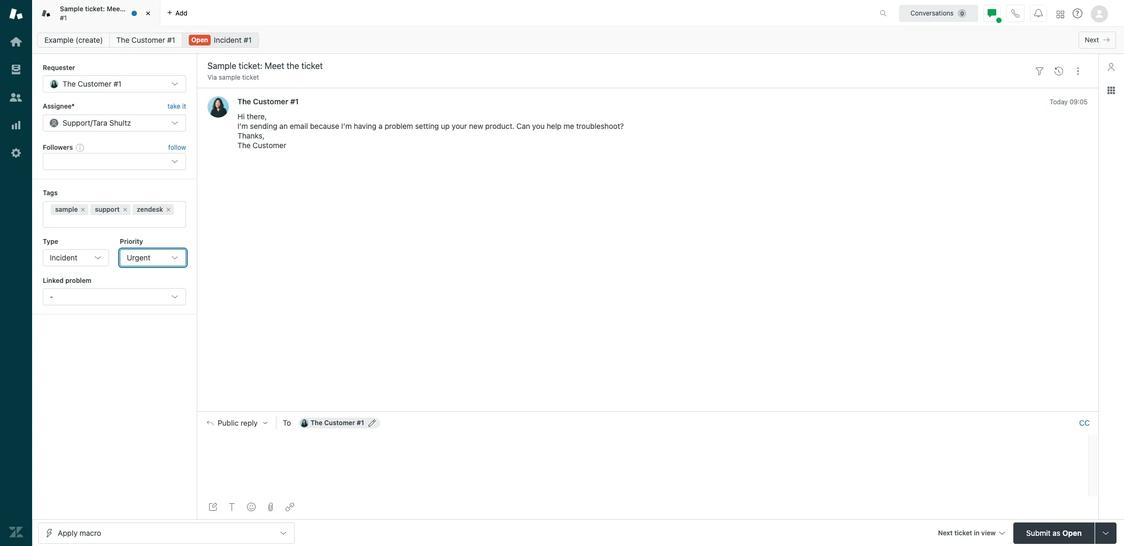 Task type: vqa. For each thing, say whether or not it's contained in the screenshot.
Home dropdown button
no



Task type: locate. For each thing, give the bounding box(es) containing it.
followers
[[43, 143, 73, 151]]

#1 up "shultz"
[[114, 79, 122, 88]]

i'm
[[237, 122, 248, 131], [341, 122, 352, 131]]

remove image
[[80, 206, 86, 213], [165, 206, 172, 213]]

the down sample ticket: meet the ticket #1
[[116, 35, 130, 44]]

1 vertical spatial sample
[[55, 205, 78, 213]]

zendesk
[[137, 205, 163, 213]]

1 vertical spatial next
[[938, 529, 953, 537]]

follow button
[[168, 143, 186, 152]]

1 vertical spatial the customer #1 link
[[237, 97, 299, 106]]

hi there, i'm sending an email because i'm having a problem setting up your new product. can you help me troubleshoot? thanks, the customer
[[237, 112, 624, 150]]

1 vertical spatial open
[[1063, 528, 1082, 537]]

i'm down hi
[[237, 122, 248, 131]]

Today 09:05 text field
[[1050, 98, 1088, 106]]

ticket:
[[85, 5, 105, 13]]

open inside secondary element
[[191, 36, 208, 44]]

2 horizontal spatial ticket
[[955, 529, 972, 537]]

ticket inside popup button
[[955, 529, 972, 537]]

the customer #1 link
[[109, 33, 182, 48], [237, 97, 299, 106]]

a
[[379, 122, 383, 131]]

tags
[[43, 189, 58, 197]]

incident inside secondary element
[[214, 35, 242, 44]]

remove image left support
[[80, 206, 86, 213]]

problem down incident popup button
[[65, 277, 91, 285]]

customer up support / tara shultz
[[78, 79, 112, 88]]

help
[[547, 122, 562, 131]]

problem right the a
[[385, 122, 413, 131]]

0 vertical spatial open
[[191, 36, 208, 44]]

the customer #1 down requester on the left top
[[63, 79, 122, 88]]

ticket
[[136, 5, 154, 13], [242, 73, 259, 81], [955, 529, 972, 537]]

zendesk image
[[9, 525, 23, 539]]

example
[[44, 35, 74, 44]]

next ticket in view
[[938, 529, 996, 537]]

customer inside hi there, i'm sending an email because i'm having a problem setting up your new product. can you help me troubleshoot? thanks, the customer
[[253, 141, 286, 150]]

remove image for zendesk
[[165, 206, 172, 213]]

customer context image
[[1107, 63, 1116, 71]]

via sample ticket
[[208, 73, 259, 81]]

filter image
[[1036, 67, 1044, 75]]

support / tara shultz
[[63, 118, 131, 127]]

1 horizontal spatial the customer #1 link
[[237, 97, 299, 106]]

sample
[[60, 5, 83, 13]]

1 horizontal spatial problem
[[385, 122, 413, 131]]

close image
[[143, 8, 154, 19]]

0 horizontal spatial ticket
[[136, 5, 154, 13]]

draft mode image
[[209, 503, 217, 511]]

the customer #1 inside the requester element
[[63, 79, 122, 88]]

customer down sending
[[253, 141, 286, 150]]

info on adding followers image
[[76, 143, 85, 152]]

the customer #1 link down close icon
[[109, 33, 182, 48]]

public reply button
[[197, 412, 276, 435]]

incident inside popup button
[[50, 253, 77, 262]]

next ticket in view button
[[933, 522, 1009, 545]]

up
[[441, 122, 450, 131]]

1 i'm from the left
[[237, 122, 248, 131]]

next inside popup button
[[938, 529, 953, 537]]

1 vertical spatial problem
[[65, 277, 91, 285]]

troubleshoot?
[[576, 122, 624, 131]]

sample
[[219, 73, 240, 81], [55, 205, 78, 213]]

1 horizontal spatial i'm
[[341, 122, 352, 131]]

1 vertical spatial incident
[[50, 253, 77, 262]]

the inside secondary element
[[116, 35, 130, 44]]

email
[[290, 122, 308, 131]]

sending
[[250, 122, 277, 131]]

customer
[[132, 35, 165, 44], [78, 79, 112, 88], [253, 97, 288, 106], [253, 141, 286, 150], [324, 419, 355, 427]]

-
[[50, 292, 53, 301]]

ticket right 'via'
[[242, 73, 259, 81]]

example (create)
[[44, 35, 103, 44]]

it
[[182, 102, 186, 110]]

the up hi
[[237, 97, 251, 106]]

via
[[208, 73, 217, 81]]

0 vertical spatial the customer #1 link
[[109, 33, 182, 48]]

there,
[[247, 112, 267, 121]]

0 vertical spatial problem
[[385, 122, 413, 131]]

get started image
[[9, 35, 23, 49]]

next
[[1085, 36, 1099, 44], [938, 529, 953, 537]]

conversations button
[[899, 5, 978, 22]]

ticket right 'the'
[[136, 5, 154, 13]]

ticket left in
[[955, 529, 972, 537]]

0 vertical spatial incident
[[214, 35, 242, 44]]

customer inside secondary element
[[132, 35, 165, 44]]

#1
[[60, 14, 67, 22], [167, 35, 175, 44], [244, 35, 252, 44], [114, 79, 122, 88], [290, 97, 299, 106], [357, 419, 364, 427]]

0 vertical spatial ticket
[[136, 5, 154, 13]]

take it button
[[168, 101, 186, 112]]

take
[[168, 102, 180, 110]]

support
[[95, 205, 120, 213]]

#1 down sample
[[60, 14, 67, 22]]

i'm left having
[[341, 122, 352, 131]]

2 vertical spatial ticket
[[955, 529, 972, 537]]

remove image right zendesk
[[165, 206, 172, 213]]

add
[[175, 9, 187, 17]]

tab
[[32, 0, 160, 27]]

urgent
[[127, 253, 150, 262]]

sample ticket: meet the ticket #1
[[60, 5, 154, 22]]

example (create) button
[[37, 33, 110, 48]]

the customer #1 down close icon
[[116, 35, 175, 44]]

incident down type
[[50, 253, 77, 262]]

open
[[191, 36, 208, 44], [1063, 528, 1082, 537]]

as
[[1053, 528, 1061, 537]]

0 horizontal spatial remove image
[[80, 206, 86, 213]]

1 horizontal spatial open
[[1063, 528, 1082, 537]]

the down requester on the left top
[[63, 79, 76, 88]]

type
[[43, 237, 58, 245]]

the customer #1 link inside secondary element
[[109, 33, 182, 48]]

next for next
[[1085, 36, 1099, 44]]

open left incident #1
[[191, 36, 208, 44]]

0 vertical spatial next
[[1085, 36, 1099, 44]]

follow
[[168, 143, 186, 151]]

incident up the via sample ticket
[[214, 35, 242, 44]]

in
[[974, 529, 980, 537]]

#1 up the via sample ticket
[[244, 35, 252, 44]]

cc button
[[1079, 418, 1090, 428]]

displays possible ticket submission types image
[[1102, 529, 1110, 537]]

customer up there,
[[253, 97, 288, 106]]

public reply
[[218, 419, 258, 428]]

zendesk products image
[[1057, 10, 1064, 18]]

next for next ticket in view
[[938, 529, 953, 537]]

linked
[[43, 277, 64, 285]]

0 horizontal spatial the customer #1 link
[[109, 33, 182, 48]]

0 vertical spatial sample
[[219, 73, 240, 81]]

1 horizontal spatial next
[[1085, 36, 1099, 44]]

0 horizontal spatial open
[[191, 36, 208, 44]]

the down the thanks,
[[237, 141, 251, 150]]

1 vertical spatial ticket
[[242, 73, 259, 81]]

1 horizontal spatial incident
[[214, 35, 242, 44]]

customer down close icon
[[132, 35, 165, 44]]

the customer #1 link up there,
[[237, 97, 299, 106]]

0 horizontal spatial i'm
[[237, 122, 248, 131]]

problem
[[385, 122, 413, 131], [65, 277, 91, 285]]

2 remove image from the left
[[165, 206, 172, 213]]

incident
[[214, 35, 242, 44], [50, 253, 77, 262]]

assignee* element
[[43, 114, 186, 131]]

setting
[[415, 122, 439, 131]]

format text image
[[228, 503, 236, 511]]

the customer #1
[[116, 35, 175, 44], [63, 79, 122, 88], [237, 97, 299, 106], [311, 419, 364, 427]]

an
[[279, 122, 288, 131]]

open right as
[[1063, 528, 1082, 537]]

1 remove image from the left
[[80, 206, 86, 213]]

sample right 'via'
[[219, 73, 240, 81]]

1 horizontal spatial remove image
[[165, 206, 172, 213]]

#1 inside sample ticket: meet the ticket #1
[[60, 14, 67, 22]]

you
[[532, 122, 545, 131]]

the customer #1 up there,
[[237, 97, 299, 106]]

0 horizontal spatial next
[[938, 529, 953, 537]]

sample down "tags"
[[55, 205, 78, 213]]

next inside button
[[1085, 36, 1099, 44]]

incident button
[[43, 249, 109, 266]]

the
[[124, 5, 135, 13]]

the
[[116, 35, 130, 44], [63, 79, 76, 88], [237, 97, 251, 106], [237, 141, 251, 150], [311, 419, 323, 427]]

2 i'm from the left
[[341, 122, 352, 131]]

apply macro
[[58, 528, 101, 537]]

0 horizontal spatial incident
[[50, 253, 77, 262]]

Subject field
[[205, 59, 1028, 72]]

main element
[[0, 0, 32, 546]]



Task type: describe. For each thing, give the bounding box(es) containing it.
add button
[[160, 0, 194, 26]]

(create)
[[76, 35, 103, 44]]

admin image
[[9, 146, 23, 160]]

0 horizontal spatial sample
[[55, 205, 78, 213]]

ticket actions image
[[1074, 67, 1083, 75]]

new
[[469, 122, 483, 131]]

incident for incident
[[50, 253, 77, 262]]

the right customer@example.com image
[[311, 419, 323, 427]]

view
[[982, 529, 996, 537]]

events image
[[1055, 67, 1063, 75]]

your
[[452, 122, 467, 131]]

submit as open
[[1027, 528, 1082, 537]]

cc
[[1079, 418, 1090, 428]]

the customer #1 right customer@example.com image
[[311, 419, 364, 427]]

priority
[[120, 237, 143, 245]]

tara
[[93, 118, 107, 127]]

edit user image
[[368, 420, 376, 427]]

conversations
[[911, 9, 954, 17]]

reporting image
[[9, 118, 23, 132]]

#1 up email
[[290, 97, 299, 106]]

linked problem
[[43, 277, 91, 285]]

avatar image
[[208, 96, 229, 118]]

notifications image
[[1034, 9, 1043, 17]]

meet
[[107, 5, 123, 13]]

remove image
[[122, 206, 128, 213]]

/
[[90, 118, 93, 127]]

take it
[[168, 102, 186, 110]]

#1 left edit user 'image'
[[357, 419, 364, 427]]

customer@example.com image
[[300, 419, 309, 428]]

the customer #1 inside secondary element
[[116, 35, 175, 44]]

incident #1
[[214, 35, 252, 44]]

#1 inside the requester element
[[114, 79, 122, 88]]

hi
[[237, 112, 245, 121]]

button displays agent's chat status as online. image
[[988, 9, 997, 17]]

insert emojis image
[[247, 503, 256, 511]]

reply
[[241, 419, 258, 428]]

add link (cmd k) image
[[286, 503, 294, 511]]

requester
[[43, 64, 75, 72]]

tab containing sample ticket: meet the ticket
[[32, 0, 160, 27]]

tabs tab list
[[32, 0, 869, 27]]

1 horizontal spatial sample
[[219, 73, 240, 81]]

linked problem element
[[43, 288, 186, 306]]

secondary element
[[32, 29, 1124, 51]]

#1 down add dropdown button
[[167, 35, 175, 44]]

problem inside hi there, i'm sending an email because i'm having a problem setting up your new product. can you help me troubleshoot? thanks, the customer
[[385, 122, 413, 131]]

followers element
[[43, 153, 186, 170]]

product.
[[485, 122, 515, 131]]

09:05
[[1070, 98, 1088, 106]]

remove image for sample
[[80, 206, 86, 213]]

macro
[[80, 528, 101, 537]]

customers image
[[9, 90, 23, 104]]

hide composer image
[[643, 407, 652, 416]]

can
[[517, 122, 530, 131]]

apps image
[[1107, 86, 1116, 95]]

incident for incident #1
[[214, 35, 242, 44]]

views image
[[9, 63, 23, 76]]

assignee*
[[43, 102, 75, 110]]

add attachment image
[[266, 503, 275, 511]]

to
[[283, 418, 291, 428]]

because
[[310, 122, 339, 131]]

today 09:05
[[1050, 98, 1088, 106]]

thanks,
[[237, 131, 265, 140]]

having
[[354, 122, 377, 131]]

urgent button
[[120, 249, 186, 266]]

public
[[218, 419, 239, 428]]

support
[[63, 118, 90, 127]]

1 horizontal spatial ticket
[[242, 73, 259, 81]]

the inside hi there, i'm sending an email because i'm having a problem setting up your new product. can you help me troubleshoot? thanks, the customer
[[237, 141, 251, 150]]

apply
[[58, 528, 78, 537]]

submit
[[1027, 528, 1051, 537]]

get help image
[[1073, 9, 1083, 18]]

customer left edit user 'image'
[[324, 419, 355, 427]]

today
[[1050, 98, 1068, 106]]

customer inside the requester element
[[78, 79, 112, 88]]

zendesk support image
[[9, 7, 23, 21]]

next button
[[1079, 32, 1116, 49]]

ticket inside sample ticket: meet the ticket #1
[[136, 5, 154, 13]]

me
[[564, 122, 574, 131]]

shultz
[[109, 118, 131, 127]]

0 horizontal spatial problem
[[65, 277, 91, 285]]

requester element
[[43, 76, 186, 93]]



